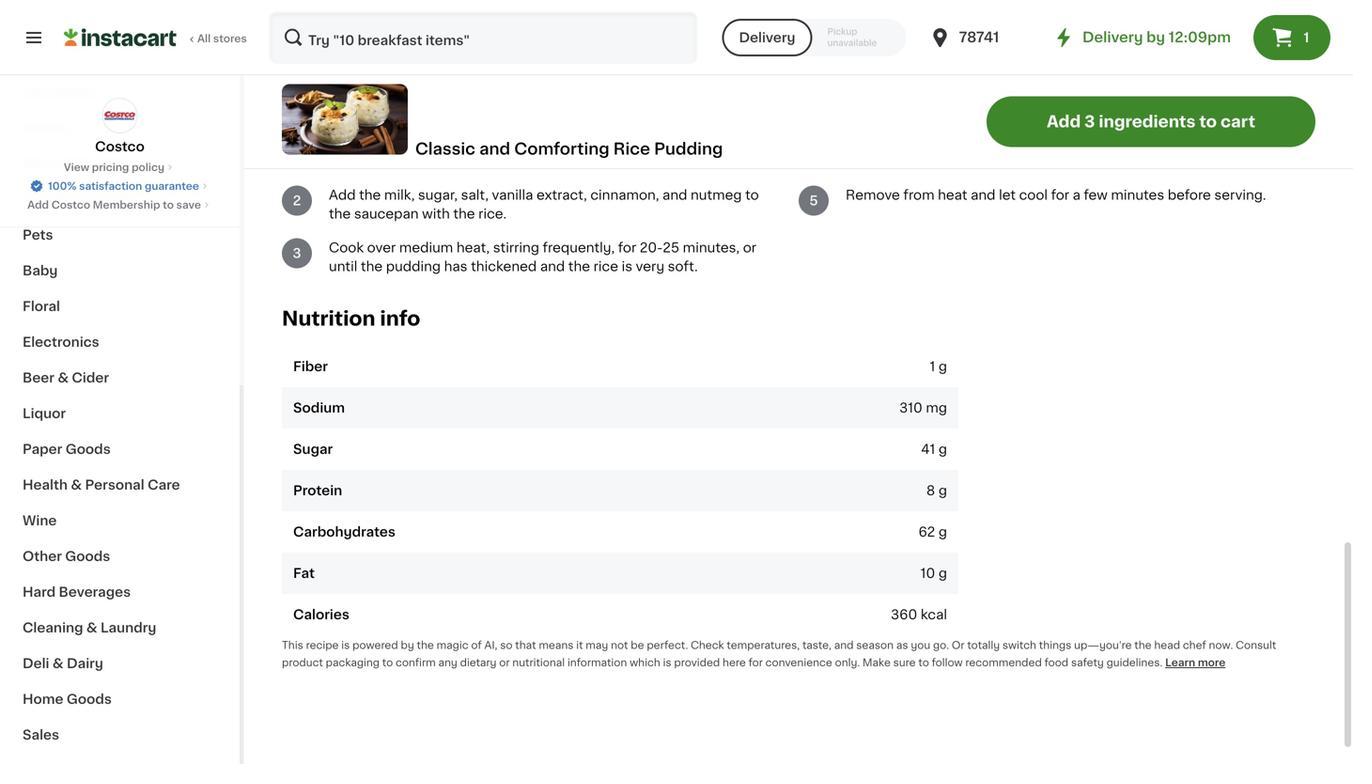 Task type: describe. For each thing, give the bounding box(es) containing it.
g for 1 g
[[939, 360, 947, 373]]

pudding
[[654, 141, 723, 157]]

or inside this recipe is powered by the magic of ai, so that means it may not be perfect. check temperatures, taste, and season as you go. or totally switch things up—you're the head chef now. consult product packaging to confirm any dietary or nutritional information which is provided here for convenience only. make sure to follow recommended food safety guidelines.
[[499, 658, 510, 668]]

classic and comforting rice pudding
[[415, 141, 723, 157]]

with
[[422, 207, 450, 220]]

& for snacks
[[75, 193, 86, 206]]

season
[[856, 640, 894, 651]]

paper goods link
[[11, 431, 228, 467]]

360 kcal
[[891, 608, 947, 621]]

stores
[[213, 33, 247, 44]]

cider
[[72, 371, 109, 384]]

electronics
[[23, 336, 99, 349]]

for inside stir in the butter and raisins, and continue cooking for 5-10 more minutes, or until the raisins are plump and the pudding is creamy and thick.
[[1179, 117, 1198, 130]]

pudding inside cook over medium heat, stirring frequently, for 20-25 minutes, or until the pudding has thickened and the rice is very soft.
[[386, 260, 441, 273]]

add costco membership to save link
[[27, 197, 212, 212]]

hard beverages link
[[11, 574, 228, 610]]

household link
[[11, 74, 228, 110]]

view pricing policy link
[[64, 160, 176, 175]]

calories
[[293, 608, 349, 621]]

kcal
[[921, 608, 947, 621]]

recipe
[[306, 640, 339, 651]]

home goods
[[23, 693, 112, 706]]

costco logo image
[[102, 98, 138, 133]]

simmer
[[473, 136, 523, 149]]

20-
[[640, 241, 663, 254]]

water
[[429, 154, 466, 168]]

learn
[[1165, 658, 1196, 668]]

delivery button
[[722, 19, 813, 56]]

1 vertical spatial rice
[[723, 136, 747, 149]]

the up cook
[[329, 207, 351, 220]]

up—you're
[[1074, 640, 1132, 651]]

cleaning & laundry
[[23, 621, 156, 634]]

boil,
[[715, 117, 743, 130]]

hard beverages
[[23, 585, 131, 599]]

dietary
[[460, 658, 497, 668]]

raisins,
[[984, 117, 1030, 130]]

sales
[[23, 728, 59, 741]]

the left raisins
[[955, 136, 977, 149]]

frequently,
[[543, 241, 615, 254]]

Search field
[[271, 13, 696, 62]]

the down frequently,
[[568, 260, 590, 273]]

here
[[723, 658, 746, 668]]

the up 'comforting'
[[525, 117, 546, 130]]

means
[[539, 640, 574, 651]]

and inside cook over medium heat, stirring frequently, for 20-25 minutes, or until the pudding has thickened and the rice is very soft.
[[540, 260, 565, 273]]

is inside in a large saucepan, combine the rice and water. bring to a boil, then reduce heat and simmer for 18-20 minutes, or until the rice is tender and the water has been absorbed.
[[751, 136, 761, 149]]

beverages
[[59, 585, 131, 599]]

pudding inside stir in the butter and raisins, and continue cooking for 5-10 more minutes, or until the raisins are plump and the pudding is creamy and thick.
[[1148, 136, 1203, 149]]

the up guidelines.
[[1135, 640, 1152, 651]]

recommended
[[966, 658, 1042, 668]]

safety
[[1071, 658, 1104, 668]]

5
[[810, 194, 818, 207]]

cooking
[[1123, 117, 1176, 130]]

until inside in a large saucepan, combine the rice and water. bring to a boil, then reduce heat and simmer for 18-20 minutes, or until the rice is tender and the water has been absorbed.
[[665, 136, 694, 149]]

add 3 ingredients to cart button
[[987, 96, 1316, 147]]

all
[[197, 33, 211, 44]]

laundry
[[101, 621, 156, 634]]

3 inside 'button'
[[1085, 114, 1095, 130]]

62
[[919, 526, 935, 539]]

and up "are"
[[1033, 117, 1058, 130]]

serving.
[[1215, 188, 1266, 201]]

is up "packaging"
[[341, 640, 350, 651]]

and inside add the milk, sugar, salt, vanilla extract, cinnamon, and nutmeg to the saucepan with the rice.
[[663, 188, 687, 201]]

2 horizontal spatial a
[[1073, 188, 1081, 201]]

has inside cook over medium heat, stirring frequently, for 20-25 minutes, or until the pudding has thickened and the rice is very soft.
[[444, 260, 468, 273]]

view
[[64, 162, 89, 172]]

other
[[23, 550, 62, 563]]

few
[[1084, 188, 1108, 201]]

liquor
[[23, 407, 66, 420]]

1 inside button
[[1304, 31, 1309, 44]]

head
[[1154, 640, 1180, 651]]

5-
[[1201, 117, 1215, 130]]

floral link
[[11, 289, 228, 324]]

butter
[[912, 117, 953, 130]]

the right in
[[887, 117, 908, 130]]

magic
[[437, 640, 469, 651]]

to down you
[[919, 658, 929, 668]]

and left let
[[971, 188, 996, 201]]

mg
[[926, 401, 947, 415]]

learn more
[[1165, 658, 1226, 668]]

and inside this recipe is powered by the magic of ai, so that means it may not be perfect. check temperatures, taste, and season as you go. or totally switch things up—you're the head chef now. consult product packaging to confirm any dietary or nutritional information which is provided here for convenience only. make sure to follow recommended food safety guidelines.
[[834, 640, 854, 651]]

plump
[[1050, 136, 1092, 149]]

12:09pm
[[1169, 31, 1231, 44]]

remove
[[846, 188, 900, 201]]

310 mg
[[899, 401, 947, 415]]

water.
[[606, 117, 646, 130]]

or inside in a large saucepan, combine the rice and water. bring to a boil, then reduce heat and simmer for 18-20 minutes, or until the rice is tender and the water has been absorbed.
[[649, 136, 662, 149]]

sugar
[[293, 443, 333, 456]]

follow
[[932, 658, 963, 668]]

be
[[631, 640, 644, 651]]

0 vertical spatial costco
[[95, 140, 145, 153]]

cleaning
[[23, 621, 83, 634]]

1 button
[[1254, 15, 1331, 60]]

and right butter
[[956, 117, 981, 130]]

62 g
[[919, 526, 947, 539]]

is down perfect.
[[663, 658, 672, 668]]

delivery for delivery
[[739, 31, 796, 44]]

as
[[896, 640, 908, 651]]

delivery by 12:09pm
[[1083, 31, 1231, 44]]

by inside this recipe is powered by the magic of ai, so that means it may not be perfect. check temperatures, taste, and season as you go. or totally switch things up—you're the head chef now. consult product packaging to confirm any dietary or nutritional information which is provided here for convenience only. make sure to follow recommended food safety guidelines.
[[401, 640, 414, 651]]

cart
[[1221, 114, 1256, 130]]

78741
[[959, 31, 999, 44]]

confirm
[[396, 658, 436, 668]]

0 horizontal spatial a
[[344, 117, 352, 130]]

switch
[[1003, 640, 1037, 651]]

or inside cook over medium heat, stirring frequently, for 20-25 minutes, or until the pudding has thickened and the rice is very soft.
[[743, 241, 757, 254]]

is inside cook over medium heat, stirring frequently, for 20-25 minutes, or until the pudding has thickened and the rice is very soft.
[[622, 260, 633, 273]]

g for 62 g
[[939, 526, 947, 539]]

25
[[663, 241, 680, 254]]

comforting
[[514, 141, 610, 157]]

make
[[863, 658, 891, 668]]

& for cleaning
[[86, 621, 97, 634]]

1 horizontal spatial a
[[704, 117, 712, 130]]

1 vertical spatial 10
[[921, 567, 935, 580]]

floral
[[23, 300, 60, 313]]

bring
[[649, 117, 684, 130]]

you
[[911, 640, 931, 651]]

seafood
[[75, 157, 132, 170]]

totally
[[967, 640, 1000, 651]]

nutrition
[[282, 309, 375, 328]]

the down "over"
[[361, 260, 383, 273]]

sodium
[[293, 401, 345, 415]]

add for add the milk, sugar, salt, vanilla extract, cinnamon, and nutmeg to the saucepan with the rice.
[[329, 188, 356, 201]]

protein
[[293, 484, 342, 497]]

are
[[1026, 136, 1047, 149]]

to inside in a large saucepan, combine the rice and water. bring to a boil, then reduce heat and simmer for 18-20 minutes, or until the rice is tender and the water has been absorbed.
[[687, 117, 701, 130]]

0 horizontal spatial rice
[[550, 117, 575, 130]]

deli
[[23, 657, 49, 670]]

large
[[356, 117, 388, 130]]



Task type: locate. For each thing, give the bounding box(es) containing it.
add for add costco membership to save
[[27, 200, 49, 210]]

1 vertical spatial pudding
[[386, 260, 441, 273]]

0 horizontal spatial costco
[[51, 200, 90, 210]]

learn more link
[[1165, 658, 1226, 668]]

3 up plump at right top
[[1085, 114, 1095, 130]]

g right 8
[[939, 484, 947, 497]]

instacart logo image
[[64, 26, 177, 49]]

heat inside in a large saucepan, combine the rice and water. bring to a boil, then reduce heat and simmer for 18-20 minutes, or until the rice is tender and the water has been absorbed.
[[412, 136, 442, 149]]

for right cool
[[1051, 188, 1069, 201]]

2 vertical spatial rice
[[594, 260, 618, 273]]

to inside 'button'
[[1199, 114, 1217, 130]]

bakery link
[[11, 110, 228, 146]]

things
[[1039, 640, 1072, 651]]

minutes, inside stir in the butter and raisins, and continue cooking for 5-10 more minutes, or until the raisins are plump and the pudding is creamy and thick.
[[846, 136, 903, 149]]

rice.
[[479, 207, 507, 220]]

1 horizontal spatial costco
[[95, 140, 145, 153]]

2 g from the top
[[939, 443, 947, 456]]

salt,
[[461, 188, 489, 201]]

a right in
[[344, 117, 352, 130]]

by
[[1147, 31, 1165, 44], [401, 640, 414, 651]]

to up pudding
[[687, 117, 701, 130]]

1 vertical spatial heat
[[938, 188, 968, 201]]

pricing
[[92, 162, 129, 172]]

combine
[[463, 117, 521, 130]]

until down cook
[[329, 260, 357, 273]]

or down butter
[[906, 136, 920, 149]]

and down continue
[[1095, 136, 1120, 149]]

for inside this recipe is powered by the magic of ai, so that means it may not be perfect. check temperatures, taste, and season as you go. or totally switch things up—you're the head chef now. consult product packaging to confirm any dietary or nutritional information which is provided here for convenience only. make sure to follow recommended food safety guidelines.
[[749, 658, 763, 668]]

minutes, up soft.
[[683, 241, 740, 254]]

save
[[176, 200, 201, 210]]

1 horizontal spatial heat
[[938, 188, 968, 201]]

310
[[899, 401, 923, 415]]

1 horizontal spatial delivery
[[1083, 31, 1143, 44]]

5 g from the top
[[939, 567, 947, 580]]

the down cooking
[[1123, 136, 1145, 149]]

then
[[329, 136, 359, 149]]

2 horizontal spatial 1
[[1304, 31, 1309, 44]]

goods for paper goods
[[65, 443, 111, 456]]

100% satisfaction guarantee
[[48, 181, 199, 191]]

3 g from the top
[[939, 484, 947, 497]]

thickened
[[471, 260, 537, 273]]

add up pets
[[27, 200, 49, 210]]

costco up view pricing policy link
[[95, 140, 145, 153]]

minutes, inside in a large saucepan, combine the rice and water. bring to a boil, then reduce heat and simmer for 18-20 minutes, or until the rice is tender and the water has been absorbed.
[[588, 136, 645, 149]]

pudding
[[1148, 136, 1203, 149], [386, 260, 441, 273]]

goods down dairy
[[67, 693, 112, 706]]

0 horizontal spatial minutes,
[[588, 136, 645, 149]]

any
[[438, 658, 457, 668]]

and up 20
[[578, 117, 603, 130]]

& right beer
[[58, 371, 69, 384]]

0 vertical spatial rice
[[550, 117, 575, 130]]

is inside stir in the butter and raisins, and continue cooking for 5-10 more minutes, or until the raisins are plump and the pudding is creamy and thick.
[[1207, 136, 1217, 149]]

1 horizontal spatial add
[[329, 188, 356, 201]]

sure
[[893, 658, 916, 668]]

to left cart
[[1199, 114, 1217, 130]]

is right pudding
[[751, 136, 761, 149]]

delivery for delivery by 12:09pm
[[1083, 31, 1143, 44]]

& for health
[[71, 478, 82, 492]]

view pricing policy
[[64, 162, 165, 172]]

has down simmer
[[470, 154, 493, 168]]

home goods link
[[11, 681, 228, 717]]

and left nutmeg
[[663, 188, 687, 201]]

beer
[[23, 371, 54, 384]]

0 vertical spatial 10
[[1215, 117, 1230, 130]]

heat right from
[[938, 188, 968, 201]]

rice up 18-
[[550, 117, 575, 130]]

1 vertical spatial 1
[[294, 123, 300, 136]]

rice
[[613, 141, 650, 157]]

other goods
[[23, 550, 110, 563]]

the down salt,
[[453, 207, 475, 220]]

rice down boil,
[[723, 136, 747, 149]]

or right 25 at the top
[[743, 241, 757, 254]]

None search field
[[269, 11, 698, 64]]

paper
[[23, 443, 62, 456]]

1 horizontal spatial minutes,
[[683, 241, 740, 254]]

other goods link
[[11, 538, 228, 574]]

provided
[[674, 658, 720, 668]]

& right health on the left of the page
[[71, 478, 82, 492]]

0 vertical spatial heat
[[412, 136, 442, 149]]

in a large saucepan, combine the rice and water. bring to a boil, then reduce heat and simmer for 18-20 minutes, or until the rice is tender and the water has been absorbed.
[[329, 117, 761, 168]]

baby link
[[11, 253, 228, 289]]

1 horizontal spatial 1
[[930, 360, 935, 373]]

0 horizontal spatial pudding
[[386, 260, 441, 273]]

0 horizontal spatial by
[[401, 640, 414, 651]]

is left very
[[622, 260, 633, 273]]

and up the only.
[[834, 640, 854, 651]]

candy
[[89, 193, 134, 206]]

& for meat
[[61, 157, 72, 170]]

has
[[470, 154, 493, 168], [444, 260, 468, 273]]

2 horizontal spatial until
[[923, 136, 951, 149]]

0 vertical spatial has
[[470, 154, 493, 168]]

1 vertical spatial 3
[[293, 247, 301, 260]]

add down tender
[[329, 188, 356, 201]]

rice down frequently,
[[594, 260, 618, 273]]

and down combine
[[479, 141, 510, 157]]

41 g
[[921, 443, 947, 456]]

0 horizontal spatial 3
[[293, 247, 301, 260]]

health & personal care link
[[11, 467, 228, 503]]

minutes, inside cook over medium heat, stirring frequently, for 20-25 minutes, or until the pudding has thickened and the rice is very soft.
[[683, 241, 740, 254]]

to down powered
[[382, 658, 393, 668]]

2 vertical spatial goods
[[67, 693, 112, 706]]

extract,
[[537, 188, 587, 201]]

only.
[[835, 658, 860, 668]]

2
[[293, 194, 301, 207]]

from
[[904, 188, 935, 201]]

satisfaction
[[79, 181, 142, 191]]

0 horizontal spatial 10
[[921, 567, 935, 580]]

and down reduce
[[376, 154, 401, 168]]

g up mg in the right bottom of the page
[[939, 360, 947, 373]]

for inside cook over medium heat, stirring frequently, for 20-25 minutes, or until the pudding has thickened and the rice is very soft.
[[618, 241, 636, 254]]

care
[[148, 478, 180, 492]]

rice inside cook over medium heat, stirring frequently, for 20-25 minutes, or until the pudding has thickened and the rice is very soft.
[[594, 260, 618, 273]]

nutritional
[[512, 658, 565, 668]]

by left 12:09pm
[[1147, 31, 1165, 44]]

powered
[[353, 640, 398, 651]]

2 vertical spatial 1
[[930, 360, 935, 373]]

g right the 62
[[939, 526, 947, 539]]

service type group
[[722, 19, 907, 56]]

until down butter
[[923, 136, 951, 149]]

0 vertical spatial goods
[[65, 443, 111, 456]]

hard
[[23, 585, 56, 599]]

0 vertical spatial 1
[[1304, 31, 1309, 44]]

g for 41 g
[[939, 443, 947, 456]]

0 vertical spatial more
[[1233, 117, 1268, 130]]

for left 20-
[[618, 241, 636, 254]]

goods up health & personal care
[[65, 443, 111, 456]]

more down 'now.'
[[1198, 658, 1226, 668]]

0 vertical spatial 3
[[1085, 114, 1095, 130]]

temperatures,
[[727, 640, 800, 651]]

g right 41
[[939, 443, 947, 456]]

0 horizontal spatial more
[[1198, 658, 1226, 668]]

10
[[1215, 117, 1230, 130], [921, 567, 935, 580]]

& for beer
[[58, 371, 69, 384]]

it
[[576, 640, 583, 651]]

stir
[[846, 117, 868, 130]]

10 inside stir in the butter and raisins, and continue cooking for 5-10 more minutes, or until the raisins are plump and the pudding is creamy and thick.
[[1215, 117, 1230, 130]]

before
[[1168, 188, 1211, 201]]

all stores
[[197, 33, 247, 44]]

and down frequently,
[[540, 260, 565, 273]]

more inside stir in the butter and raisins, and continue cooking for 5-10 more minutes, or until the raisins are plump and the pudding is creamy and thick.
[[1233, 117, 1268, 130]]

1 g from the top
[[939, 360, 947, 373]]

sugar,
[[418, 188, 458, 201]]

add for add 3 ingredients to cart
[[1047, 114, 1081, 130]]

pudding down add 3 ingredients to cart
[[1148, 136, 1203, 149]]

1 horizontal spatial until
[[665, 136, 694, 149]]

to down guarantee
[[163, 200, 174, 210]]

for left 5-
[[1179, 117, 1198, 130]]

0 horizontal spatial 1
[[294, 123, 300, 136]]

1 vertical spatial costco
[[51, 200, 90, 210]]

ai,
[[484, 640, 498, 651]]

more up creamy
[[1233, 117, 1268, 130]]

0 horizontal spatial until
[[329, 260, 357, 273]]

10 up creamy
[[1215, 117, 1230, 130]]

to inside add the milk, sugar, salt, vanilla extract, cinnamon, and nutmeg to the saucepan with the rice.
[[745, 188, 759, 201]]

heat down saucepan,
[[412, 136, 442, 149]]

the up confirm
[[417, 640, 434, 651]]

thick.
[[874, 154, 910, 168]]

goods up beverages
[[65, 550, 110, 563]]

0 horizontal spatial heat
[[412, 136, 442, 149]]

or inside stir in the butter and raisins, and continue cooking for 5-10 more minutes, or until the raisins are plump and the pudding is creamy and thick.
[[906, 136, 920, 149]]

1 vertical spatial has
[[444, 260, 468, 273]]

a left few at the top
[[1073, 188, 1081, 201]]

all stores link
[[64, 11, 248, 64]]

0 vertical spatial pudding
[[1148, 136, 1203, 149]]

2 horizontal spatial rice
[[723, 136, 747, 149]]

or down bring
[[649, 136, 662, 149]]

product
[[282, 658, 323, 668]]

by up confirm
[[401, 640, 414, 651]]

and left thick.
[[846, 154, 871, 168]]

meat & seafood
[[23, 157, 132, 170]]

3 left cook
[[293, 247, 301, 260]]

2 horizontal spatial add
[[1047, 114, 1081, 130]]

a left boil,
[[704, 117, 712, 130]]

cinnamon,
[[591, 188, 659, 201]]

rice
[[550, 117, 575, 130], [723, 136, 747, 149], [594, 260, 618, 273]]

soft.
[[668, 260, 698, 273]]

until inside stir in the butter and raisins, and continue cooking for 5-10 more minutes, or until the raisins are plump and the pudding is creamy and thick.
[[923, 136, 951, 149]]

0 horizontal spatial has
[[444, 260, 468, 273]]

100%
[[48, 181, 77, 191]]

the down boil,
[[697, 136, 719, 149]]

1 horizontal spatial 3
[[1085, 114, 1095, 130]]

1 horizontal spatial by
[[1147, 31, 1165, 44]]

for down temperatures,
[[749, 658, 763, 668]]

g for 8 g
[[939, 484, 947, 497]]

1 horizontal spatial more
[[1233, 117, 1268, 130]]

cool
[[1019, 188, 1048, 201]]

delivery inside button
[[739, 31, 796, 44]]

for inside in a large saucepan, combine the rice and water. bring to a boil, then reduce heat and simmer for 18-20 minutes, or until the rice is tender and the water has been absorbed.
[[526, 136, 544, 149]]

1 horizontal spatial rice
[[594, 260, 618, 273]]

0 horizontal spatial delivery
[[739, 31, 796, 44]]

100% satisfaction guarantee button
[[29, 175, 210, 194]]

0 horizontal spatial add
[[27, 200, 49, 210]]

78741 button
[[929, 11, 1042, 64]]

meat & seafood link
[[11, 146, 228, 181]]

1 horizontal spatial pudding
[[1148, 136, 1203, 149]]

now.
[[1209, 640, 1233, 651]]

cook
[[329, 241, 364, 254]]

snacks & candy
[[23, 193, 134, 206]]

costco down 100%
[[51, 200, 90, 210]]

1 horizontal spatial 10
[[1215, 117, 1230, 130]]

pets link
[[11, 217, 228, 253]]

pets
[[23, 228, 53, 242]]

g for 10 g
[[939, 567, 947, 580]]

cleaning & laundry link
[[11, 610, 228, 646]]

& right "deli" at left
[[53, 657, 63, 670]]

tender
[[329, 154, 373, 168]]

4 g from the top
[[939, 526, 947, 539]]

household
[[23, 86, 96, 99]]

home
[[23, 693, 63, 706]]

fat
[[293, 567, 315, 580]]

& up 100%
[[61, 157, 72, 170]]

add inside 'button'
[[1047, 114, 1081, 130]]

is down 5-
[[1207, 136, 1217, 149]]

costco link
[[95, 98, 145, 156]]

& for deli
[[53, 657, 63, 670]]

pudding down medium
[[386, 260, 441, 273]]

8
[[927, 484, 935, 497]]

cook over medium heat, stirring frequently, for 20-25 minutes, or until the pudding has thickened and the rice is very soft.
[[329, 241, 757, 273]]

has inside in a large saucepan, combine the rice and water. bring to a boil, then reduce heat and simmer for 18-20 minutes, or until the rice is tender and the water has been absorbed.
[[470, 154, 493, 168]]

0 vertical spatial by
[[1147, 31, 1165, 44]]

1 horizontal spatial has
[[470, 154, 493, 168]]

g up kcal
[[939, 567, 947, 580]]

until inside cook over medium heat, stirring frequently, for 20-25 minutes, or until the pudding has thickened and the rice is very soft.
[[329, 260, 357, 273]]

ingredients
[[1099, 114, 1196, 130]]

add inside add the milk, sugar, salt, vanilla extract, cinnamon, and nutmeg to the saucepan with the rice.
[[329, 188, 356, 201]]

& down beverages
[[86, 621, 97, 634]]

deli & dairy
[[23, 657, 103, 670]]

or down so
[[499, 658, 510, 668]]

the up saucepan in the top of the page
[[359, 188, 381, 201]]

over
[[367, 241, 396, 254]]

1 vertical spatial goods
[[65, 550, 110, 563]]

for left 18-
[[526, 136, 544, 149]]

goods for home goods
[[67, 693, 112, 706]]

the left water
[[404, 154, 426, 168]]

& down 100%
[[75, 193, 86, 206]]

and up water
[[445, 136, 470, 149]]

2 horizontal spatial minutes,
[[846, 136, 903, 149]]

heat,
[[457, 241, 490, 254]]

add 3 ingredients to cart
[[1047, 114, 1256, 130]]

18-
[[548, 136, 568, 149]]

until down bring
[[665, 136, 694, 149]]

1 vertical spatial by
[[401, 640, 414, 651]]

goods for other goods
[[65, 550, 110, 563]]

has down heat,
[[444, 260, 468, 273]]

add up plump at right top
[[1047, 114, 1081, 130]]

minutes, down in
[[846, 136, 903, 149]]

to right nutmeg
[[745, 188, 759, 201]]

1 vertical spatial more
[[1198, 658, 1226, 668]]

minutes, down water.
[[588, 136, 645, 149]]

10 down the 62
[[921, 567, 935, 580]]



Task type: vqa. For each thing, say whether or not it's contained in the screenshot.
the bottom The X
no



